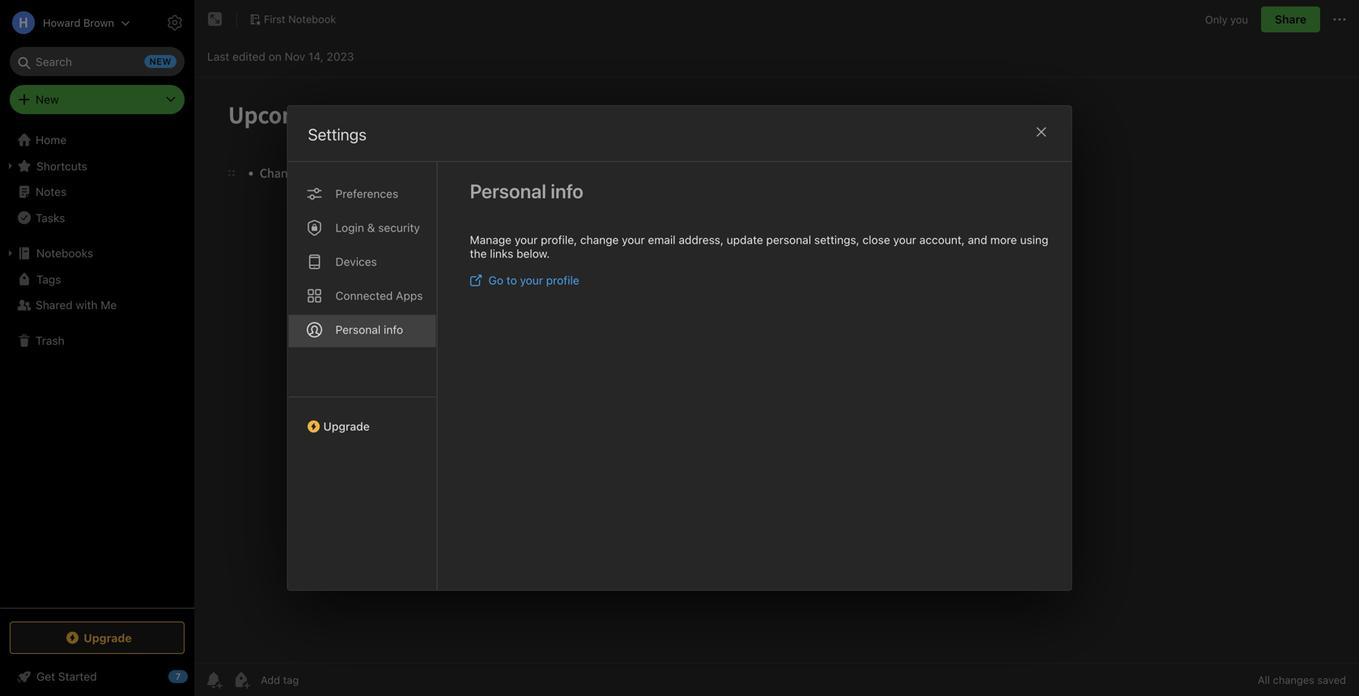 Task type: vqa. For each thing, say whether or not it's contained in the screenshot.
Shortcuts
yes



Task type: describe. For each thing, give the bounding box(es) containing it.
1 horizontal spatial personal
[[470, 180, 546, 202]]

last edited on nov 14, 2023
[[207, 50, 354, 63]]

me
[[101, 298, 117, 312]]

update
[[727, 233, 763, 247]]

using
[[1020, 233, 1049, 247]]

expand note image
[[206, 10, 225, 29]]

on
[[269, 50, 282, 63]]

profile,
[[541, 233, 577, 247]]

trash
[[36, 334, 65, 347]]

go to your profile
[[489, 274, 579, 287]]

notes
[[36, 185, 67, 198]]

new
[[36, 93, 59, 106]]

and
[[968, 233, 987, 247]]

settings,
[[814, 233, 860, 247]]

changes
[[1273, 674, 1315, 686]]

share button
[[1261, 6, 1320, 32]]

1 horizontal spatial upgrade
[[323, 420, 370, 433]]

to
[[507, 274, 517, 287]]

close image
[[1032, 122, 1051, 142]]

1 vertical spatial upgrade
[[84, 631, 132, 645]]

shortcuts
[[36, 159, 87, 173]]

Search text field
[[21, 47, 173, 76]]

home link
[[0, 127, 194, 153]]

notebooks
[[36, 247, 93, 260]]

tree containing home
[[0, 127, 194, 607]]

you
[[1231, 13, 1248, 25]]

only you
[[1205, 13, 1248, 25]]

notebook
[[288, 13, 336, 25]]

first notebook button
[[244, 8, 342, 31]]

change
[[580, 233, 619, 247]]

&
[[367, 221, 375, 234]]

manage your profile, change your email address, update personal settings, close your account, and more using the links below.
[[470, 233, 1049, 260]]

go to your profile button
[[470, 274, 579, 287]]

add tag image
[[232, 670, 251, 690]]

apps
[[396, 289, 423, 302]]

0 horizontal spatial upgrade button
[[10, 622, 185, 654]]

security
[[378, 221, 420, 234]]

shared
[[36, 298, 73, 312]]

first
[[264, 13, 285, 25]]

shared with me link
[[0, 292, 193, 318]]

go
[[489, 274, 503, 287]]

notebooks link
[[0, 240, 193, 266]]

trash link
[[0, 328, 193, 354]]



Task type: locate. For each thing, give the bounding box(es) containing it.
personal info up profile,
[[470, 180, 584, 202]]

None search field
[[21, 47, 173, 76]]

personal
[[766, 233, 811, 247]]

tags button
[[0, 266, 193, 292]]

with
[[76, 298, 98, 312]]

tasks button
[[0, 205, 193, 231]]

upgrade button
[[288, 397, 437, 440], [10, 622, 185, 654]]

the
[[470, 247, 487, 260]]

your up below.
[[515, 233, 538, 247]]

tab list
[[288, 162, 438, 590]]

personal info
[[470, 180, 584, 202], [336, 323, 403, 336]]

personal up the "manage"
[[470, 180, 546, 202]]

your left email
[[622, 233, 645, 247]]

more
[[990, 233, 1017, 247]]

first notebook
[[264, 13, 336, 25]]

tags
[[36, 273, 61, 286]]

email
[[648, 233, 676, 247]]

tree
[[0, 127, 194, 607]]

only
[[1205, 13, 1228, 25]]

info down the connected apps
[[384, 323, 403, 336]]

last
[[207, 50, 229, 63]]

settings
[[308, 125, 367, 144]]

0 vertical spatial personal info
[[470, 180, 584, 202]]

saved
[[1318, 674, 1346, 686]]

info up profile,
[[551, 180, 584, 202]]

2023
[[327, 50, 354, 63]]

1 horizontal spatial upgrade button
[[288, 397, 437, 440]]

1 vertical spatial personal info
[[336, 323, 403, 336]]

new button
[[10, 85, 185, 114]]

account,
[[920, 233, 965, 247]]

shortcuts button
[[0, 153, 193, 179]]

devices
[[336, 255, 377, 268]]

tasks
[[36, 211, 65, 224]]

address,
[[679, 233, 724, 247]]

tab list containing preferences
[[288, 162, 438, 590]]

login
[[336, 221, 364, 234]]

personal info down connected
[[336, 323, 403, 336]]

0 horizontal spatial personal
[[336, 323, 381, 336]]

0 vertical spatial upgrade
[[323, 420, 370, 433]]

1 vertical spatial personal
[[336, 323, 381, 336]]

below.
[[517, 247, 550, 260]]

0 vertical spatial personal
[[470, 180, 546, 202]]

settings image
[[165, 13, 185, 32]]

your right 'close'
[[893, 233, 916, 247]]

links
[[490, 247, 513, 260]]

1 vertical spatial upgrade button
[[10, 622, 185, 654]]

shared with me
[[36, 298, 117, 312]]

personal
[[470, 180, 546, 202], [336, 323, 381, 336]]

nov
[[285, 50, 305, 63]]

0 horizontal spatial upgrade
[[84, 631, 132, 645]]

notes link
[[0, 179, 193, 205]]

personal inside tab list
[[336, 323, 381, 336]]

1 horizontal spatial info
[[551, 180, 584, 202]]

0 vertical spatial upgrade button
[[288, 397, 437, 440]]

preferences
[[336, 187, 398, 200]]

login & security
[[336, 221, 420, 234]]

0 vertical spatial info
[[551, 180, 584, 202]]

14,
[[308, 50, 324, 63]]

info
[[551, 180, 584, 202], [384, 323, 403, 336]]

close
[[863, 233, 890, 247]]

expand notebooks image
[[4, 247, 17, 260]]

upgrade
[[323, 420, 370, 433], [84, 631, 132, 645]]

personal down connected
[[336, 323, 381, 336]]

all
[[1258, 674, 1270, 686]]

1 vertical spatial info
[[384, 323, 403, 336]]

your
[[515, 233, 538, 247], [622, 233, 645, 247], [893, 233, 916, 247], [520, 274, 543, 287]]

profile
[[546, 274, 579, 287]]

connected
[[336, 289, 393, 302]]

connected apps
[[336, 289, 423, 302]]

add a reminder image
[[204, 670, 223, 690]]

0 horizontal spatial info
[[384, 323, 403, 336]]

manage
[[470, 233, 512, 247]]

Note Editor text field
[[194, 78, 1359, 663]]

1 horizontal spatial personal info
[[470, 180, 584, 202]]

all changes saved
[[1258, 674, 1346, 686]]

0 horizontal spatial personal info
[[336, 323, 403, 336]]

your right to
[[520, 274, 543, 287]]

home
[[36, 133, 67, 147]]

edited
[[233, 50, 265, 63]]

share
[[1275, 13, 1307, 26]]

note window element
[[194, 0, 1359, 696]]



